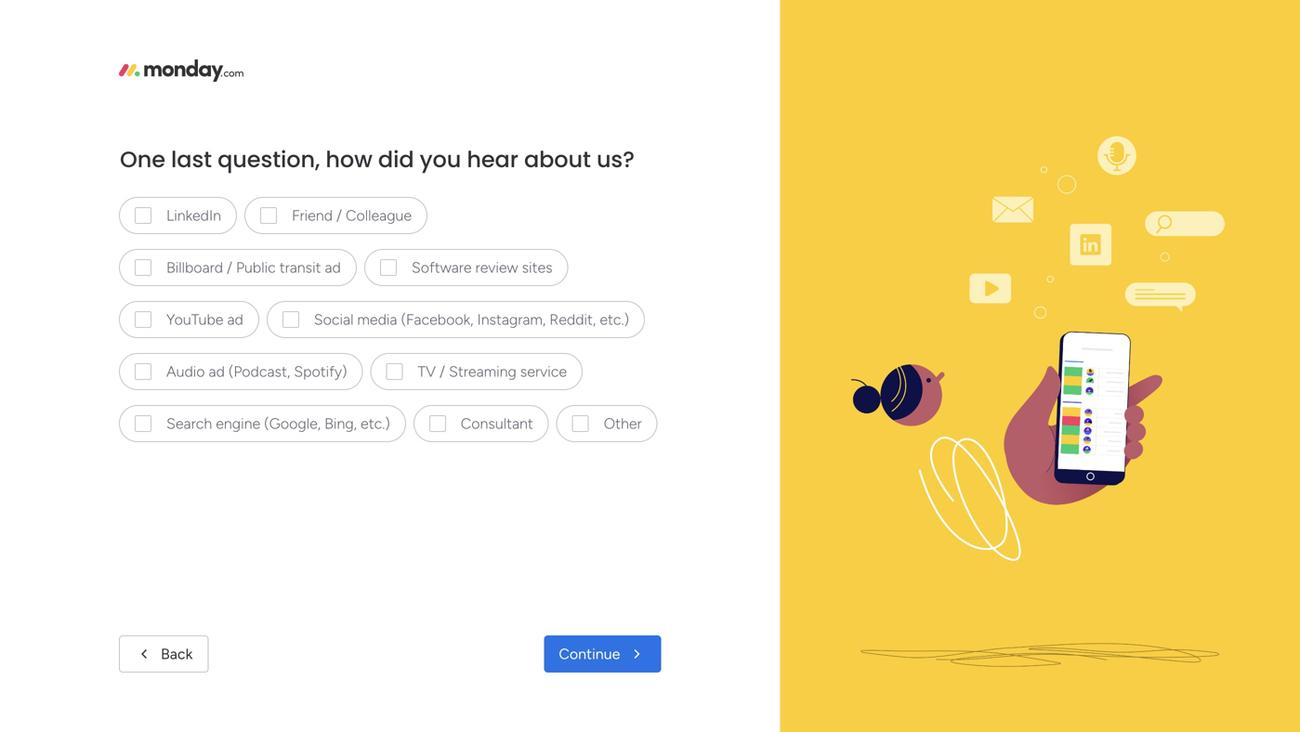 Task type: describe. For each thing, give the bounding box(es) containing it.
media
[[357, 311, 397, 329]]

consultant
[[461, 415, 533, 433]]

search engine (google, bing, etc.) button
[[119, 405, 406, 442]]

/ for tv
[[440, 363, 445, 381]]

one
[[120, 144, 165, 175]]

streaming
[[449, 363, 517, 381]]

etc.) inside button
[[361, 415, 390, 433]]

other button
[[556, 405, 658, 442]]

billboard / public transit ad button
[[119, 249, 357, 286]]

service
[[520, 363, 567, 381]]

audio ad (podcast, spotify)
[[166, 363, 347, 381]]

consultant button
[[413, 405, 549, 442]]

friend
[[292, 207, 333, 224]]

tv / streaming service button
[[370, 353, 583, 390]]

other
[[604, 415, 642, 433]]

social media (facebook, instagram, reddit, etc.) button
[[267, 301, 645, 338]]

bing,
[[325, 415, 357, 433]]

youtube
[[166, 311, 223, 329]]

software review sites
[[412, 259, 553, 277]]

how
[[326, 144, 373, 175]]

sites
[[522, 259, 553, 277]]

social media (facebook, instagram, reddit, etc.)
[[314, 311, 629, 329]]

question,
[[218, 144, 320, 175]]

/ for friend
[[336, 207, 342, 224]]

tv / streaming service
[[418, 363, 567, 381]]

public
[[236, 259, 276, 277]]

billboard / public transit ad
[[166, 259, 341, 277]]

software review sites button
[[364, 249, 568, 286]]

friend / colleague button
[[244, 197, 428, 234]]

engine
[[216, 415, 260, 433]]

search
[[166, 415, 212, 433]]

you
[[420, 144, 461, 175]]

spotify)
[[294, 363, 347, 381]]

linkedin
[[166, 207, 221, 224]]

how did you hear about us? image
[[780, 0, 1300, 732]]

did
[[378, 144, 414, 175]]



Task type: vqa. For each thing, say whether or not it's contained in the screenshot.
requests
no



Task type: locate. For each thing, give the bounding box(es) containing it.
/ right tv
[[440, 363, 445, 381]]

(podcast,
[[229, 363, 290, 381]]

us?
[[597, 144, 635, 175]]

ad right audio
[[209, 363, 225, 381]]

search engine (google, bing, etc.)
[[166, 415, 390, 433]]

0 vertical spatial ad
[[325, 259, 341, 277]]

ad right transit
[[325, 259, 341, 277]]

etc.) inside button
[[600, 311, 629, 329]]

0 horizontal spatial /
[[227, 259, 232, 277]]

/
[[336, 207, 342, 224], [227, 259, 232, 277], [440, 363, 445, 381]]

continue button
[[544, 636, 661, 673]]

instagram,
[[477, 311, 546, 329]]

/ inside tv / streaming service button
[[440, 363, 445, 381]]

ad for youtube ad
[[227, 311, 243, 329]]

/ for billboard
[[227, 259, 232, 277]]

colleague
[[346, 207, 412, 224]]

2 horizontal spatial ad
[[325, 259, 341, 277]]

youtube ad
[[166, 311, 243, 329]]

tv
[[418, 363, 436, 381]]

audio ad (podcast, spotify) button
[[119, 353, 363, 390]]

/ inside friend / colleague button
[[336, 207, 342, 224]]

1 vertical spatial /
[[227, 259, 232, 277]]

0 vertical spatial /
[[336, 207, 342, 224]]

logo image
[[119, 59, 244, 82]]

linkedin button
[[119, 197, 237, 234]]

1 horizontal spatial /
[[336, 207, 342, 224]]

back
[[161, 645, 193, 663]]

/ inside 'billboard / public transit ad' button
[[227, 259, 232, 277]]

hear
[[467, 144, 518, 175]]

(google,
[[264, 415, 321, 433]]

1 vertical spatial ad
[[227, 311, 243, 329]]

/ right friend
[[336, 207, 342, 224]]

2 vertical spatial ad
[[209, 363, 225, 381]]

0 horizontal spatial etc.)
[[361, 415, 390, 433]]

youtube ad button
[[119, 301, 259, 338]]

ad for audio ad (podcast, spotify)
[[209, 363, 225, 381]]

last
[[171, 144, 212, 175]]

continue
[[559, 645, 620, 663]]

social
[[314, 311, 354, 329]]

/ left public
[[227, 259, 232, 277]]

ad
[[325, 259, 341, 277], [227, 311, 243, 329], [209, 363, 225, 381]]

one last question, how did you hear about us?
[[120, 144, 635, 175]]

audio
[[166, 363, 205, 381]]

etc.) right bing,
[[361, 415, 390, 433]]

reddit,
[[550, 311, 596, 329]]

transit
[[280, 259, 321, 277]]

1 horizontal spatial etc.)
[[600, 311, 629, 329]]

etc.) right reddit,
[[600, 311, 629, 329]]

back button
[[119, 636, 209, 673]]

software
[[412, 259, 472, 277]]

0 vertical spatial etc.)
[[600, 311, 629, 329]]

friend / colleague
[[292, 207, 412, 224]]

(facebook,
[[401, 311, 474, 329]]

0 horizontal spatial ad
[[209, 363, 225, 381]]

about
[[524, 144, 591, 175]]

2 horizontal spatial /
[[440, 363, 445, 381]]

billboard
[[166, 259, 223, 277]]

ad right youtube
[[227, 311, 243, 329]]

review
[[475, 259, 518, 277]]

1 vertical spatial etc.)
[[361, 415, 390, 433]]

1 horizontal spatial ad
[[227, 311, 243, 329]]

2 vertical spatial /
[[440, 363, 445, 381]]

etc.)
[[600, 311, 629, 329], [361, 415, 390, 433]]



